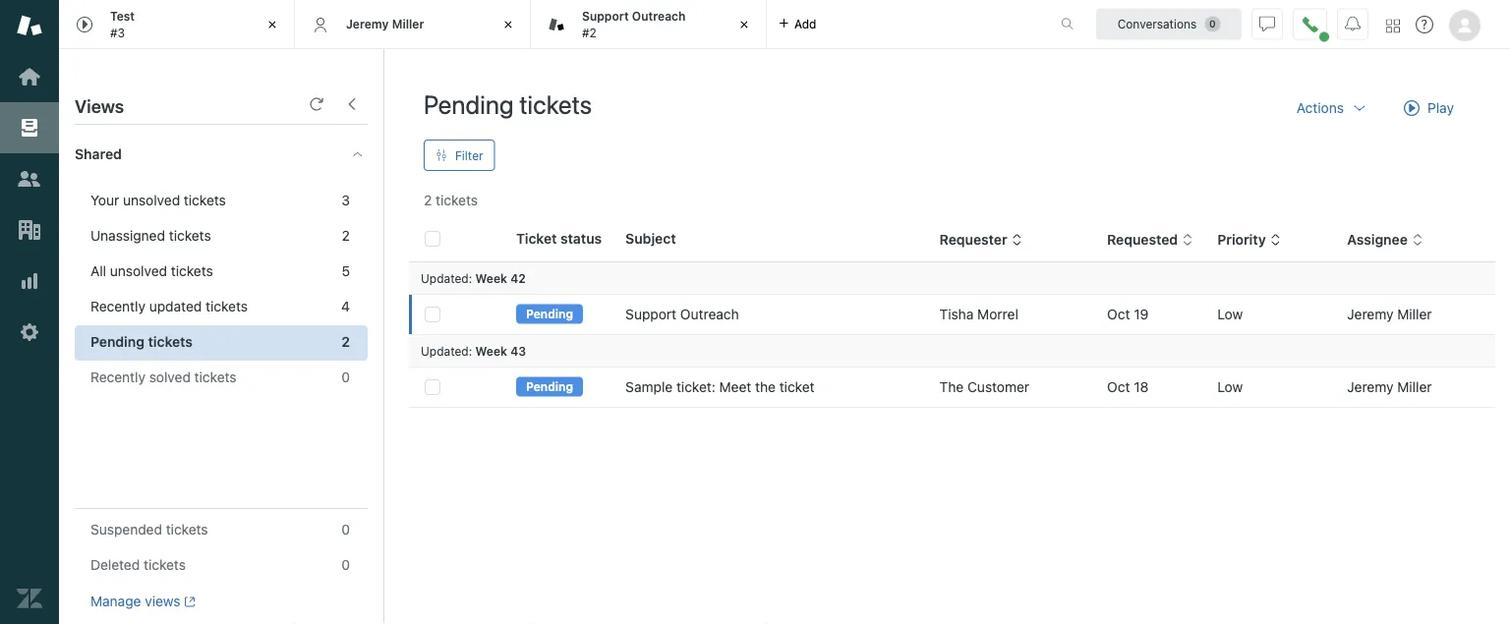 Task type: vqa. For each thing, say whether or not it's contained in the screenshot.
left on
no



Task type: locate. For each thing, give the bounding box(es) containing it.
2 oct from the top
[[1107, 379, 1130, 395]]

low for oct 18
[[1218, 379, 1243, 395]]

1 vertical spatial miller
[[1398, 306, 1432, 323]]

pending up 43
[[526, 307, 573, 321]]

support inside support outreach #2
[[582, 9, 629, 23]]

outreach
[[632, 9, 686, 23], [680, 306, 739, 323]]

recently
[[90, 298, 146, 315], [90, 369, 146, 386]]

0 vertical spatial recently
[[90, 298, 146, 315]]

pending
[[424, 89, 514, 119], [526, 307, 573, 321], [90, 334, 145, 350], [526, 380, 573, 394]]

1 vertical spatial row
[[409, 367, 1496, 408]]

19
[[1134, 306, 1149, 323]]

jeremy miller for sample ticket: meet the ticket
[[1348, 379, 1432, 395]]

outreach for support outreach #2
[[632, 9, 686, 23]]

manage views
[[90, 594, 181, 610]]

2 vertical spatial 2
[[342, 334, 350, 350]]

notifications image
[[1345, 16, 1361, 32]]

miller
[[392, 17, 424, 31], [1398, 306, 1432, 323], [1398, 379, 1432, 395]]

status
[[561, 231, 602, 247]]

0 vertical spatial updated:
[[421, 271, 472, 285]]

outreach inside support outreach #2
[[632, 9, 686, 23]]

2 row from the top
[[409, 367, 1496, 408]]

1 low from the top
[[1218, 306, 1243, 323]]

outreach for support outreach
[[680, 306, 739, 323]]

1 vertical spatial jeremy
[[1348, 306, 1394, 323]]

play button
[[1388, 89, 1471, 128]]

low for oct 19
[[1218, 306, 1243, 323]]

requested button
[[1107, 231, 1194, 249]]

1 vertical spatial 2
[[342, 228, 350, 244]]

updated: for updated: week 42
[[421, 271, 472, 285]]

test #3
[[110, 9, 135, 39]]

close image for test
[[263, 15, 282, 34]]

0 vertical spatial week
[[476, 271, 507, 285]]

2 vertical spatial miller
[[1398, 379, 1432, 395]]

2 down "filter" button
[[424, 192, 432, 209]]

recently solved tickets
[[90, 369, 237, 386]]

jeremy miller tab
[[295, 0, 531, 49]]

oct left 18
[[1107, 379, 1130, 395]]

0 vertical spatial 0
[[342, 369, 350, 386]]

views
[[75, 95, 124, 117]]

0 vertical spatial jeremy
[[346, 17, 389, 31]]

1 0 from the top
[[342, 369, 350, 386]]

zendesk products image
[[1387, 19, 1400, 33]]

1 vertical spatial 0
[[342, 522, 350, 538]]

5
[[342, 263, 350, 279]]

low right 18
[[1218, 379, 1243, 395]]

43
[[511, 344, 526, 358]]

deleted
[[90, 557, 140, 573]]

2 0 from the top
[[342, 522, 350, 538]]

conversations
[[1118, 17, 1197, 31]]

18
[[1134, 379, 1149, 395]]

0 vertical spatial miller
[[392, 17, 424, 31]]

row containing support outreach
[[409, 295, 1496, 335]]

tab
[[59, 0, 295, 49], [531, 0, 767, 49]]

1 horizontal spatial tab
[[531, 0, 767, 49]]

1 close image from the left
[[263, 15, 282, 34]]

unsolved up the unassigned tickets
[[123, 192, 180, 209]]

1 vertical spatial outreach
[[680, 306, 739, 323]]

suspended
[[90, 522, 162, 538]]

ticket:
[[677, 379, 716, 395]]

2 updated: from the top
[[421, 344, 472, 358]]

#3
[[110, 26, 125, 39]]

2 recently from the top
[[90, 369, 146, 386]]

row down the tisha
[[409, 367, 1496, 408]]

support up #2
[[582, 9, 629, 23]]

low
[[1218, 306, 1243, 323], [1218, 379, 1243, 395]]

row containing sample ticket: meet the ticket
[[409, 367, 1496, 408]]

updated: for updated: week 43
[[421, 344, 472, 358]]

2 close image from the left
[[735, 15, 754, 34]]

0 vertical spatial support
[[582, 9, 629, 23]]

close image for support outreach
[[735, 15, 754, 34]]

support
[[582, 9, 629, 23], [626, 306, 677, 323]]

play
[[1428, 100, 1455, 116]]

0 vertical spatial outreach
[[632, 9, 686, 23]]

priority button
[[1218, 231, 1282, 249]]

week left 43
[[476, 344, 507, 358]]

1 vertical spatial unsolved
[[110, 263, 167, 279]]

2 up 5
[[342, 228, 350, 244]]

0 vertical spatial row
[[409, 295, 1496, 335]]

views image
[[17, 115, 42, 141]]

2 down the 4
[[342, 334, 350, 350]]

recently down all
[[90, 298, 146, 315]]

oct left '19'
[[1107, 306, 1130, 323]]

2 tab from the left
[[531, 0, 767, 49]]

tickets up the 'views'
[[144, 557, 186, 573]]

updated
[[149, 298, 202, 315]]

unassigned tickets
[[90, 228, 211, 244]]

manage views link
[[90, 593, 196, 611]]

oct 18
[[1107, 379, 1149, 395]]

1 row from the top
[[409, 295, 1496, 335]]

2
[[424, 192, 432, 209], [342, 228, 350, 244], [342, 334, 350, 350]]

solved
[[149, 369, 191, 386]]

deleted tickets
[[90, 557, 186, 573]]

1 vertical spatial support
[[626, 306, 677, 323]]

suspended tickets
[[90, 522, 208, 538]]

updated: left the 42
[[421, 271, 472, 285]]

ticket
[[780, 379, 815, 395]]

requester
[[940, 232, 1008, 248]]

1 vertical spatial week
[[476, 344, 507, 358]]

meet
[[720, 379, 752, 395]]

1 vertical spatial updated:
[[421, 344, 472, 358]]

unsolved down unassigned
[[110, 263, 167, 279]]

1 vertical spatial oct
[[1107, 379, 1130, 395]]

unsolved
[[123, 192, 180, 209], [110, 263, 167, 279]]

1 oct from the top
[[1107, 306, 1130, 323]]

shared
[[75, 146, 122, 162]]

0 horizontal spatial tab
[[59, 0, 295, 49]]

0
[[342, 369, 350, 386], [342, 522, 350, 538], [342, 557, 350, 573]]

close image
[[263, 15, 282, 34], [735, 15, 754, 34]]

oct
[[1107, 306, 1130, 323], [1107, 379, 1130, 395]]

1 vertical spatial pending tickets
[[90, 334, 193, 350]]

2 vertical spatial jeremy
[[1348, 379, 1394, 395]]

jeremy for sample ticket: meet the ticket
[[1348, 379, 1394, 395]]

jeremy miller
[[346, 17, 424, 31], [1348, 306, 1432, 323], [1348, 379, 1432, 395]]

jeremy
[[346, 17, 389, 31], [1348, 306, 1394, 323], [1348, 379, 1394, 395]]

jeremy miller for support outreach
[[1348, 306, 1432, 323]]

shared heading
[[59, 125, 384, 184]]

pending tickets up filter
[[424, 89, 592, 119]]

updated: left 43
[[421, 344, 472, 358]]

week
[[476, 271, 507, 285], [476, 344, 507, 358]]

1 tab from the left
[[59, 0, 295, 49]]

pending tickets
[[424, 89, 592, 119], [90, 334, 193, 350]]

support outreach
[[626, 306, 739, 323]]

sample ticket: meet the ticket link
[[626, 378, 815, 397]]

tabs tab list
[[59, 0, 1041, 49]]

tickets
[[520, 89, 592, 119], [184, 192, 226, 209], [436, 192, 478, 209], [169, 228, 211, 244], [171, 263, 213, 279], [206, 298, 248, 315], [148, 334, 193, 350], [194, 369, 237, 386], [166, 522, 208, 538], [144, 557, 186, 573]]

support outreach #2
[[582, 9, 686, 39]]

0 vertical spatial low
[[1218, 306, 1243, 323]]

0 vertical spatial jeremy miller
[[346, 17, 424, 31]]

all
[[90, 263, 106, 279]]

0 vertical spatial oct
[[1107, 306, 1130, 323]]

updated:
[[421, 271, 472, 285], [421, 344, 472, 358]]

low down priority
[[1218, 306, 1243, 323]]

pending tickets up recently solved tickets
[[90, 334, 193, 350]]

week for week 42
[[476, 271, 507, 285]]

1 vertical spatial recently
[[90, 369, 146, 386]]

get help image
[[1416, 16, 1434, 33]]

row up the
[[409, 295, 1496, 335]]

requester button
[[940, 231, 1023, 249]]

2 vertical spatial jeremy miller
[[1348, 379, 1432, 395]]

2 tickets
[[424, 192, 478, 209]]

0 horizontal spatial close image
[[263, 15, 282, 34]]

2 vertical spatial 0
[[342, 557, 350, 573]]

2 week from the top
[[476, 344, 507, 358]]

pending up filter
[[424, 89, 514, 119]]

recently left solved
[[90, 369, 146, 386]]

support up sample
[[626, 306, 677, 323]]

admin image
[[17, 320, 42, 345]]

sample
[[626, 379, 673, 395]]

1 week from the top
[[476, 271, 507, 285]]

0 for recently solved tickets
[[342, 369, 350, 386]]

recently for recently updated tickets
[[90, 298, 146, 315]]

conversations button
[[1097, 8, 1242, 40]]

updated: week 42
[[421, 271, 526, 285]]

week left the 42
[[476, 271, 507, 285]]

row
[[409, 295, 1496, 335], [409, 367, 1496, 408]]

1 horizontal spatial close image
[[735, 15, 754, 34]]

0 vertical spatial pending tickets
[[424, 89, 592, 119]]

3 0 from the top
[[342, 557, 350, 573]]

1 updated: from the top
[[421, 271, 472, 285]]

test
[[110, 9, 135, 23]]

support for support outreach #2
[[582, 9, 629, 23]]

0 vertical spatial unsolved
[[123, 192, 180, 209]]

1 vertical spatial low
[[1218, 379, 1243, 395]]

1 vertical spatial jeremy miller
[[1348, 306, 1432, 323]]

1 recently from the top
[[90, 298, 146, 315]]

assignee button
[[1348, 231, 1424, 249]]

week for week 43
[[476, 344, 507, 358]]

2 low from the top
[[1218, 379, 1243, 395]]



Task type: describe. For each thing, give the bounding box(es) containing it.
tickets right solved
[[194, 369, 237, 386]]

ticket status
[[516, 231, 602, 247]]

organizations image
[[17, 217, 42, 243]]

support outreach link
[[626, 305, 739, 325]]

tickets right updated
[[206, 298, 248, 315]]

42
[[511, 271, 526, 285]]

oct 19
[[1107, 306, 1149, 323]]

4
[[341, 298, 350, 315]]

the
[[940, 379, 964, 395]]

customer
[[968, 379, 1030, 395]]

the
[[755, 379, 776, 395]]

unsolved for all
[[110, 263, 167, 279]]

tab containing test
[[59, 0, 295, 49]]

recently updated tickets
[[90, 298, 248, 315]]

0 for deleted tickets
[[342, 557, 350, 573]]

actions
[[1297, 100, 1344, 116]]

tickets down your unsolved tickets
[[169, 228, 211, 244]]

add button
[[767, 0, 829, 48]]

priority
[[1218, 232, 1266, 248]]

views
[[145, 594, 181, 610]]

morrel
[[978, 306, 1019, 323]]

get started image
[[17, 64, 42, 89]]

#2
[[582, 26, 597, 39]]

subject
[[626, 231, 676, 247]]

jeremy for support outreach
[[1348, 306, 1394, 323]]

add
[[795, 17, 817, 31]]

unassigned
[[90, 228, 165, 244]]

tisha
[[940, 306, 974, 323]]

jeremy miller inside "tab"
[[346, 17, 424, 31]]

filter button
[[424, 140, 495, 171]]

2 for unassigned tickets
[[342, 228, 350, 244]]

tickets up deleted tickets
[[166, 522, 208, 538]]

the customer
[[940, 379, 1030, 395]]

tickets down #2
[[520, 89, 592, 119]]

pending up recently solved tickets
[[90, 334, 145, 350]]

collapse views pane image
[[344, 96, 360, 112]]

close image
[[499, 15, 518, 34]]

3
[[342, 192, 350, 209]]

updated: week 43
[[421, 344, 526, 358]]

pending down 43
[[526, 380, 573, 394]]

0 vertical spatial 2
[[424, 192, 432, 209]]

miller for sample ticket: meet the ticket
[[1398, 379, 1432, 395]]

your unsolved tickets
[[90, 192, 226, 209]]

all unsolved tickets
[[90, 263, 213, 279]]

unsolved for your
[[123, 192, 180, 209]]

assignee
[[1348, 232, 1408, 248]]

tickets down shared dropdown button
[[184, 192, 226, 209]]

tickets up solved
[[148, 334, 193, 350]]

filter
[[455, 149, 483, 162]]

customers image
[[17, 166, 42, 192]]

(opens in a new tab) image
[[181, 596, 196, 608]]

zendesk support image
[[17, 13, 42, 38]]

tab containing support outreach
[[531, 0, 767, 49]]

2 for pending tickets
[[342, 334, 350, 350]]

button displays agent's chat status as invisible. image
[[1260, 16, 1276, 32]]

support for support outreach
[[626, 306, 677, 323]]

tickets down "filter" button
[[436, 192, 478, 209]]

reporting image
[[17, 268, 42, 294]]

tickets up updated
[[171, 263, 213, 279]]

1 horizontal spatial pending tickets
[[424, 89, 592, 119]]

miller inside "tab"
[[392, 17, 424, 31]]

jeremy inside "tab"
[[346, 17, 389, 31]]

your
[[90, 192, 119, 209]]

0 horizontal spatial pending tickets
[[90, 334, 193, 350]]

shared button
[[59, 125, 331, 184]]

main element
[[0, 0, 59, 625]]

recently for recently solved tickets
[[90, 369, 146, 386]]

zendesk image
[[17, 586, 42, 612]]

manage
[[90, 594, 141, 610]]

0 for suspended tickets
[[342, 522, 350, 538]]

sample ticket: meet the ticket
[[626, 379, 815, 395]]

oct for oct 18
[[1107, 379, 1130, 395]]

oct for oct 19
[[1107, 306, 1130, 323]]

miller for support outreach
[[1398, 306, 1432, 323]]

requested
[[1107, 232, 1178, 248]]

actions button
[[1281, 89, 1384, 128]]

refresh views pane image
[[309, 96, 325, 112]]

ticket
[[516, 231, 557, 247]]

tisha morrel
[[940, 306, 1019, 323]]



